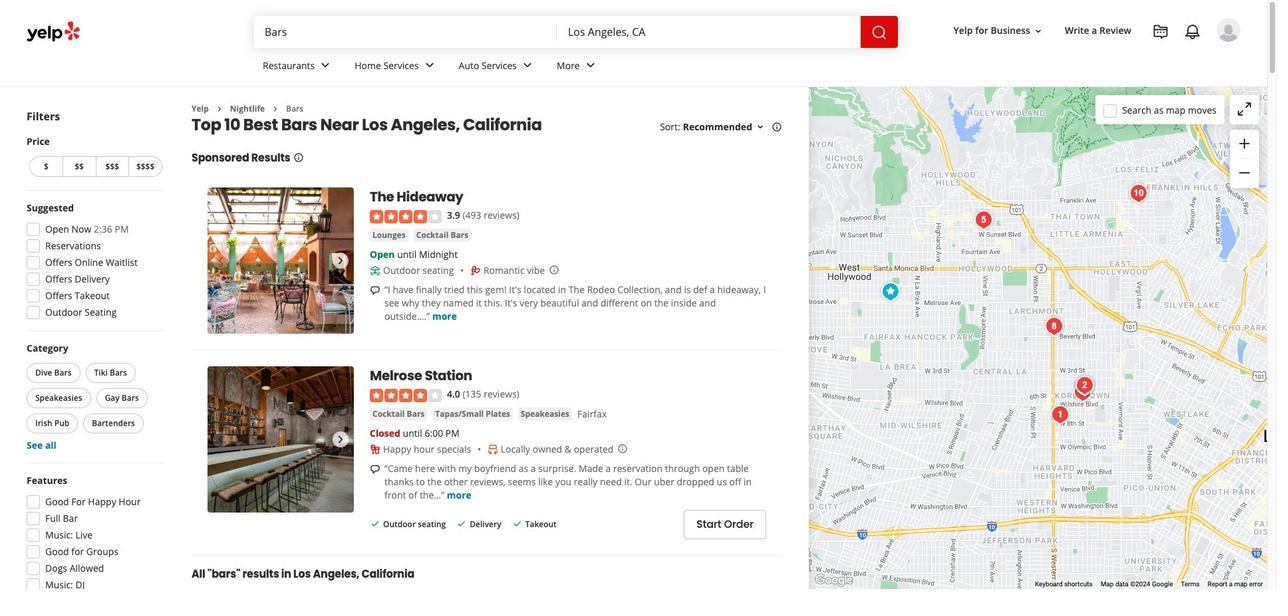 Task type: locate. For each thing, give the bounding box(es) containing it.
0 horizontal spatial 16 chevron down v2 image
[[755, 122, 766, 133]]

tu madre - los feliz image
[[1126, 180, 1152, 207]]

24 chevron down v2 image
[[318, 57, 334, 73], [520, 57, 536, 73]]

1 horizontal spatial 24 chevron down v2 image
[[583, 57, 599, 73]]

24 chevron down v2 image
[[422, 57, 438, 73], [583, 57, 599, 73]]

0 horizontal spatial 24 chevron down v2 image
[[422, 57, 438, 73]]

16 checkmark v2 image right 16 checkmark v2 icon
[[512, 519, 523, 530]]

1 none field from the left
[[254, 16, 558, 48]]

0 horizontal spatial 16 checkmark v2 image
[[370, 519, 381, 530]]

zoom out image
[[1237, 165, 1253, 181]]

user actions element
[[943, 17, 1260, 98]]

damn fine image
[[1072, 372, 1098, 399]]

group
[[1230, 130, 1260, 188], [27, 135, 165, 180], [23, 202, 165, 323], [24, 342, 165, 452], [23, 474, 165, 590]]

previous image for the bottommost the melrose station image
[[213, 432, 229, 448]]

1 horizontal spatial 16 chevron down v2 image
[[1033, 26, 1044, 36]]

1 16 checkmark v2 image from the left
[[370, 519, 381, 530]]

potions & poisons image
[[1047, 402, 1074, 428]]

0 vertical spatial melrose station image
[[877, 278, 904, 305]]

None search field
[[254, 16, 898, 48]]

info icon image
[[549, 265, 560, 276], [549, 265, 560, 276], [618, 444, 628, 455], [618, 444, 628, 455]]

16 chevron right v2 image
[[270, 104, 281, 114]]

1 slideshow element from the top
[[208, 188, 354, 334]]

16 checkmark v2 image down 16 speech v2 icon
[[370, 519, 381, 530]]

1 vertical spatial melrose station image
[[208, 367, 354, 513]]

1 vertical spatial previous image
[[213, 432, 229, 448]]

0 vertical spatial slideshow element
[[208, 188, 354, 334]]

zoom in image
[[1237, 136, 1253, 152]]

0 horizontal spatial melrose station image
[[208, 367, 354, 513]]

next image
[[333, 432, 349, 448]]

melrose station image
[[877, 278, 904, 305], [208, 367, 354, 513]]

1 vertical spatial slideshow element
[[208, 367, 354, 513]]

google image
[[812, 572, 856, 590]]

1 horizontal spatial 24 chevron down v2 image
[[520, 57, 536, 73]]

16 checkmark v2 image
[[370, 519, 381, 530], [512, 519, 523, 530]]

1 horizontal spatial melrose station image
[[877, 278, 904, 305]]

2 previous image from the top
[[213, 432, 229, 448]]

0 vertical spatial previous image
[[213, 253, 229, 269]]

0 horizontal spatial 24 chevron down v2 image
[[318, 57, 334, 73]]

none field address, neighborhood, city, state or zip
[[558, 16, 861, 48]]

1 horizontal spatial 16 checkmark v2 image
[[512, 519, 523, 530]]

address, neighborhood, city, state or zip search field
[[558, 16, 861, 48]]

slideshow element for 16 outdoor seating v2 image
[[208, 188, 354, 334]]

things to do, nail salons, plumbers search field
[[254, 16, 558, 48]]

2 slideshow element from the top
[[208, 367, 354, 513]]

expand map image
[[1237, 101, 1253, 117]]

kiss kiss bang bang image
[[1070, 379, 1096, 406]]

the normandie club image
[[1072, 373, 1098, 400]]

slideshow element
[[208, 188, 354, 334], [208, 367, 354, 513]]

notifications image
[[1185, 24, 1201, 40]]

16 chevron down v2 image
[[1033, 26, 1044, 36], [755, 122, 766, 133]]

paper tiger bar image
[[1041, 313, 1068, 340]]

1 previous image from the top
[[213, 253, 229, 269]]

next image
[[333, 253, 349, 269]]

2 none field from the left
[[558, 16, 861, 48]]

None field
[[254, 16, 558, 48], [558, 16, 861, 48]]

16 locally owned v2 image
[[488, 444, 498, 455]]

business categories element
[[252, 48, 1241, 87]]

0 vertical spatial 16 chevron down v2 image
[[1033, 26, 1044, 36]]

previous image
[[213, 253, 229, 269], [213, 432, 229, 448]]



Task type: vqa. For each thing, say whether or not it's contained in the screenshot.
the left Get
no



Task type: describe. For each thing, give the bounding box(es) containing it.
search image
[[872, 24, 888, 40]]

projects image
[[1153, 24, 1169, 40]]

4 star rating image
[[370, 389, 442, 402]]

16 chevron down v2 image inside user actions element
[[1033, 26, 1044, 36]]

previous image for the hideaway image
[[213, 253, 229, 269]]

1 24 chevron down v2 image from the left
[[318, 57, 334, 73]]

the hideaway image
[[208, 188, 354, 334]]

16 romantic vibe v2 image
[[470, 265, 481, 276]]

2 24 chevron down v2 image from the left
[[583, 57, 599, 73]]

16 checkmark v2 image
[[457, 519, 467, 530]]

16 speech v2 image
[[370, 285, 381, 296]]

1 24 chevron down v2 image from the left
[[422, 57, 438, 73]]

16 speech v2 image
[[370, 464, 381, 475]]

map region
[[809, 87, 1268, 590]]

16 info v2 image
[[293, 153, 304, 163]]

jacob s. image
[[1217, 18, 1241, 42]]

16 happy hour specials v2 image
[[370, 444, 381, 455]]

slideshow element for 16 happy hour specials v2 image
[[208, 367, 354, 513]]

16 chevron right v2 image
[[214, 104, 225, 114]]

16 info v2 image
[[772, 122, 783, 133]]

2 24 chevron down v2 image from the left
[[520, 57, 536, 73]]

sunset & vinyl image
[[971, 207, 997, 233]]

2 16 checkmark v2 image from the left
[[512, 519, 523, 530]]

none field things to do, nail salons, plumbers
[[254, 16, 558, 48]]

1 vertical spatial 16 chevron down v2 image
[[755, 122, 766, 133]]

16 outdoor seating v2 image
[[370, 265, 381, 276]]

3.9 star rating image
[[370, 210, 442, 223]]



